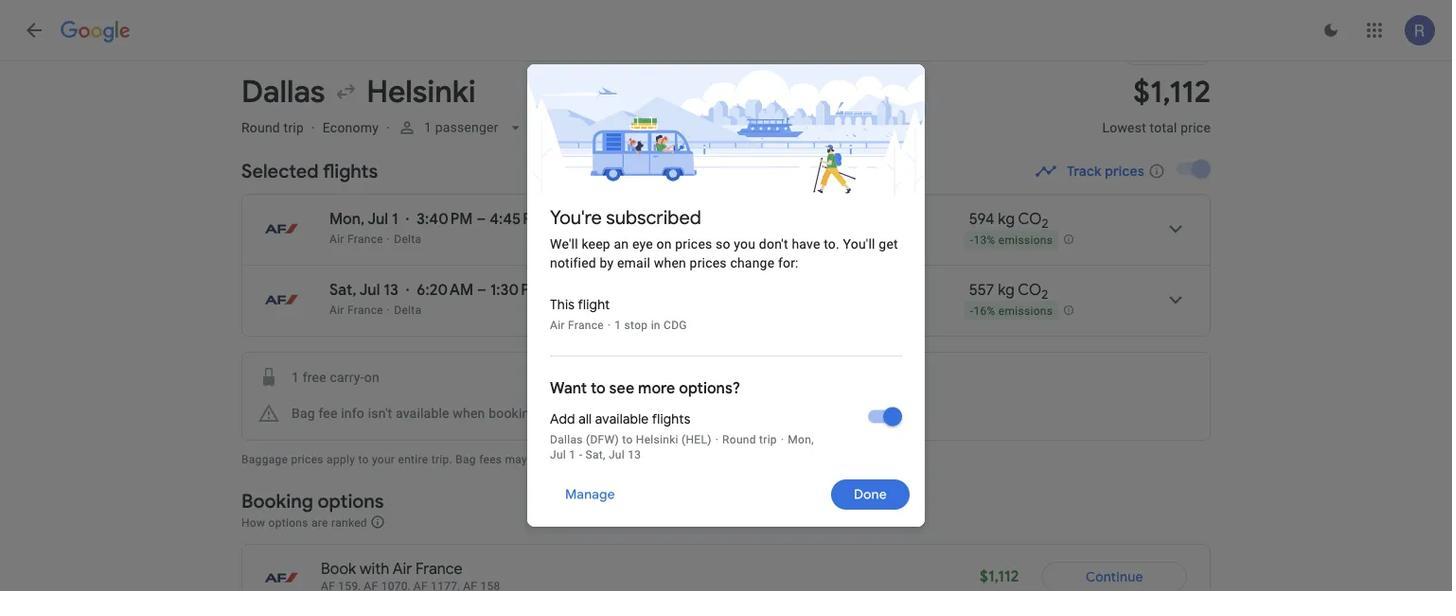 Task type: describe. For each thing, give the bounding box(es) containing it.
1 for 1 passenger
[[424, 120, 432, 135]]

delta for 6:20 am – 1:30 pm
[[394, 304, 422, 317]]

16%
[[973, 305, 995, 318]]

trip for  icon related to round trip
[[284, 120, 304, 135]]

1 inside list
[[392, 210, 398, 229]]

share
[[1160, 45, 1196, 62]]

 image for round trip
[[311, 120, 315, 135]]

fees
[[479, 453, 502, 467]]

(hel)
[[682, 434, 711, 447]]

france up flight numbers af 159, af 1070, af 1177, af 158 text box
[[416, 560, 463, 579]]

$1,112 for $1,112 lowest total price
[[1133, 72, 1211, 111]]

booking
[[489, 406, 537, 421]]

economy
[[323, 120, 379, 135]]

france down see
[[590, 406, 631, 421]]

get
[[879, 236, 898, 252]]

1 vertical spatial round
[[722, 434, 756, 447]]

Flight numbers AF 159, AF 1070, AF 1177, AF 158 text field
[[321, 580, 500, 592]]

3:40 pm – 4:45 pm +1
[[417, 210, 555, 229]]

how
[[241, 516, 265, 530]]

in
[[651, 319, 661, 332]]

4:45 pm
[[490, 210, 545, 229]]

prices left apply at the bottom left
[[291, 453, 324, 467]]

apply
[[327, 453, 355, 467]]

france for mon,
[[347, 233, 383, 246]]

co for 557 kg co
[[1018, 281, 1042, 300]]

emissions for 594 kg co
[[998, 234, 1053, 247]]

1 for 1 free carry-on
[[292, 370, 299, 385]]

all
[[579, 411, 592, 428]]

 image for dallas (dfw) to helsinki (hel)
[[715, 434, 719, 447]]

fee
[[318, 406, 338, 421]]

baggage prices apply to your entire trip.  bag fees may be higher at the airport.
[[241, 453, 658, 467]]

mon, for mon, jul 1 - sat, jul 13
[[788, 434, 814, 447]]

to.
[[824, 236, 840, 252]]

0 horizontal spatial available
[[396, 406, 449, 421]]

air up flight numbers af 159, af 1070, af 1177, af 158 text box
[[392, 560, 412, 579]]

air france for mon,
[[329, 233, 383, 246]]

40
[[809, 233, 822, 246]]

higher
[[546, 453, 580, 467]]

1 horizontal spatial with
[[541, 406, 566, 421]]

you're
[[550, 205, 602, 230]]

entire
[[398, 453, 428, 467]]

13 inside list
[[384, 281, 398, 300]]

$1,112 for $1,112
[[980, 567, 1019, 587]]

 image down sat, jul 13
[[387, 304, 390, 317]]

air for this flight
[[550, 319, 565, 332]]

france for sat,
[[347, 304, 383, 317]]

options?
[[679, 379, 740, 399]]

Arrival time: 1:30 PM. text field
[[490, 281, 543, 300]]

don't
[[759, 236, 788, 252]]

delta bag policy
[[774, 453, 859, 467]]

options for booking
[[318, 489, 384, 514]]

continue button
[[1042, 562, 1187, 592]]

layover (1 of 1) is a 1 hr 40 min layover at paris charles de gaulle airport in paris. element
[[785, 303, 960, 318]]

2 for 557 kg co
[[1042, 287, 1048, 303]]

so
[[716, 236, 730, 252]]

booking options
[[241, 489, 384, 514]]

sat, inside 'mon, jul 1 - sat, jul 13'
[[585, 449, 605, 462]]

jul down the dallas (dfw) to helsinki (hel) at the left
[[609, 449, 625, 462]]

(dfw)
[[586, 434, 619, 447]]

2 vertical spatial to
[[358, 453, 369, 467]]

manage
[[565, 487, 615, 504]]

17 hr 5 min dfw – hel
[[611, 210, 684, 246]]

air france for sat,
[[329, 304, 383, 317]]

- inside 'mon, jul 1 - sat, jul 13'
[[579, 449, 582, 462]]

bag
[[805, 453, 825, 467]]

keep
[[582, 236, 610, 252]]

1 for 1 stop in cdg
[[615, 319, 621, 332]]

dallas (dfw) to helsinki (hel)
[[550, 434, 711, 447]]

-13% emissions
[[970, 234, 1053, 247]]

2 vertical spatial  image
[[387, 233, 390, 246]]

13%
[[973, 234, 995, 247]]

stop
[[624, 319, 648, 332]]

 image for air france
[[608, 319, 611, 332]]

1 vertical spatial to
[[622, 434, 633, 447]]

hel
[[643, 233, 664, 246]]

the
[[596, 453, 613, 467]]

eye
[[632, 236, 653, 252]]

continue
[[1086, 569, 1143, 586]]

mon, for mon, jul 1
[[329, 210, 365, 229]]

 image for round trip
[[781, 434, 784, 447]]

done button
[[831, 472, 910, 518]]

1 inside 'mon, jul 1 - sat, jul 13'
[[569, 449, 576, 462]]

 image for sat, jul 13
[[406, 281, 409, 300]]

sat, inside list
[[329, 281, 357, 300]]

we'll
[[550, 236, 578, 252]]

air down want
[[570, 406, 587, 421]]

for:
[[778, 255, 799, 271]]

may
[[505, 453, 527, 467]]

1 passenger
[[424, 120, 498, 135]]

1112 us dollars element
[[1133, 72, 1211, 111]]

are
[[311, 516, 328, 530]]

book
[[321, 560, 356, 579]]

557
[[969, 281, 994, 300]]

want
[[550, 379, 587, 399]]

1 vertical spatial bag
[[456, 453, 476, 467]]

baggage
[[241, 453, 288, 467]]

– for 4:45 pm
[[477, 210, 486, 229]]

min for 5
[[659, 210, 684, 229]]

you're subscribed we'll keep an eye on prices so you don't have to. you'll get notified by email when prices change for:
[[550, 205, 898, 271]]

an
[[614, 236, 629, 252]]

0 horizontal spatial with
[[360, 560, 389, 579]]

dallas for dallas
[[241, 72, 325, 111]]

bag fee info isn't available when booking with air france
[[292, 406, 631, 421]]

air for mon, jul 1
[[329, 233, 344, 246]]

when inside you're subscribed we'll keep an eye on prices so you don't have to. you'll get notified by email when prices change for:
[[654, 255, 686, 271]]

go back image
[[23, 19, 45, 42]]

free
[[303, 370, 326, 385]]

1 vertical spatial cdg
[[664, 319, 687, 332]]

main content containing dallas
[[241, 27, 1211, 592]]

change
[[730, 255, 775, 271]]

jul for mon, jul 1 - sat, jul 13
[[550, 449, 566, 462]]

co for 594 kg co
[[1018, 210, 1042, 229]]

0 vertical spatial flights
[[323, 159, 378, 183]]

– inside 17 hr 5 min dfw – hel
[[635, 233, 643, 246]]

1 vertical spatial on
[[364, 370, 379, 385]]

this
[[550, 296, 575, 313]]

1112 US dollars text field
[[980, 567, 1019, 587]]

ranked
[[331, 516, 367, 530]]

see
[[609, 379, 634, 399]]

share button
[[1124, 43, 1211, 65]]

your
[[372, 453, 395, 467]]

none text field containing $1,112
[[1102, 72, 1211, 152]]

notified
[[550, 255, 596, 271]]

email
[[617, 255, 650, 271]]

want to see more options?
[[550, 379, 740, 399]]

 image for mon, jul 1
[[406, 210, 409, 229]]

lowest
[[1102, 120, 1146, 135]]

you'll
[[843, 236, 875, 252]]

2 vertical spatial delta
[[774, 453, 802, 467]]

1 free carry-on
[[292, 370, 379, 385]]

track
[[1067, 163, 1102, 180]]

17
[[611, 210, 625, 229]]

594 kg co 2
[[969, 210, 1048, 232]]



Task type: vqa. For each thing, say whether or not it's contained in the screenshot.
the "$1,206" text field
no



Task type: locate. For each thing, give the bounding box(es) containing it.
available right isn't
[[396, 406, 449, 421]]

min inside layover (1 of 1) is a 4 hr 40 min layover at paris charles de gaulle airport in paris. element
[[825, 233, 845, 246]]

13
[[384, 281, 398, 300], [628, 449, 641, 462]]

1 horizontal spatial hr
[[795, 233, 806, 246]]

0 horizontal spatial when
[[453, 406, 485, 421]]

0 vertical spatial  image
[[311, 120, 315, 135]]

when left booking
[[453, 406, 485, 421]]

1 vertical spatial sat,
[[585, 449, 605, 462]]

main content
[[241, 27, 1211, 592]]

1 horizontal spatial options
[[318, 489, 384, 514]]

france for this
[[568, 319, 604, 332]]

air down this
[[550, 319, 565, 332]]

trip up delta bag policy
[[759, 434, 777, 447]]

helsinki
[[367, 72, 476, 111], [636, 434, 678, 447]]

1 left stop
[[615, 319, 621, 332]]

0 horizontal spatial round trip
[[241, 120, 304, 135]]

air france down mon, jul 1
[[329, 233, 383, 246]]

helsinki up airport.
[[636, 434, 678, 447]]

0 vertical spatial air france
[[329, 233, 383, 246]]

0 horizontal spatial $1,112
[[980, 567, 1019, 587]]

with right book
[[360, 560, 389, 579]]

– right an
[[635, 233, 643, 246]]

0 vertical spatial round
[[241, 120, 280, 135]]

more
[[638, 379, 675, 399]]

 image right (hel)
[[715, 434, 719, 447]]

total duration 17 hr 5 min. element
[[611, 210, 785, 232]]

0 vertical spatial emissions
[[998, 234, 1053, 247]]

flight
[[578, 296, 610, 313]]

0 vertical spatial delta
[[394, 233, 422, 246]]

 image inside 'departing flight on monday, july 1. leaves dallas/fort worth international airport at 3:40 pm on monday, july 1 and arrives at helsinki airport at 4:45 pm on tuesday, july 2.' element
[[406, 210, 409, 229]]

 image right economy
[[386, 120, 390, 135]]

on up isn't
[[364, 370, 379, 385]]

$1,112 lowest total price
[[1102, 72, 1211, 135]]

1 horizontal spatial dallas
[[550, 434, 583, 447]]

-16% emissions
[[970, 305, 1053, 318]]

4 hr 40 min cdg
[[785, 233, 872, 246]]

on right eye
[[656, 236, 672, 252]]

delta down return flight on saturday, july 13. leaves helsinki airport at 6:20 am on saturday, july 13 and arrives at dallas/fort worth international airport at 1:30 pm on saturday, july 13. element
[[394, 304, 422, 317]]

1 vertical spatial round trip
[[722, 434, 777, 447]]

1 horizontal spatial cdg
[[848, 233, 872, 246]]

1 vertical spatial emissions
[[998, 305, 1053, 318]]

min for 40
[[825, 233, 845, 246]]

1:30 pm
[[490, 281, 543, 300]]

2 horizontal spatial to
[[622, 434, 633, 447]]

3:40 pm
[[417, 210, 473, 229]]

list containing mon, jul 1
[[242, 195, 1210, 336]]

jul down mon, jul 1
[[359, 281, 380, 300]]

available up the dallas (dfw) to helsinki (hel) at the left
[[595, 411, 649, 428]]

1 vertical spatial flights
[[652, 411, 691, 428]]

co inside 594 kg co 2
[[1018, 210, 1042, 229]]

2 2 from the top
[[1042, 287, 1048, 303]]

air france
[[329, 233, 383, 246], [329, 304, 383, 317], [550, 319, 604, 332]]

2 up -16% emissions
[[1042, 287, 1048, 303]]

be
[[530, 453, 543, 467]]

 image left departure time: 6:20 am. text field
[[406, 281, 409, 300]]

1 vertical spatial when
[[453, 406, 485, 421]]

trip up selected at the left top of page
[[284, 120, 304, 135]]

prices down so on the top
[[690, 255, 727, 271]]

0 vertical spatial to
[[591, 379, 606, 399]]

1 vertical spatial mon,
[[788, 434, 814, 447]]

0 vertical spatial helsinki
[[367, 72, 476, 111]]

13 left departure time: 6:20 am. text field
[[384, 281, 398, 300]]

5
[[646, 210, 655, 229]]

sat,
[[329, 281, 357, 300], [585, 449, 605, 462]]

2 for 594 kg co
[[1042, 216, 1048, 232]]

0 vertical spatial 2
[[1042, 216, 1048, 232]]

2
[[1042, 216, 1048, 232], [1042, 287, 1048, 303]]

prices left learn more about tracked prices image
[[1105, 163, 1144, 180]]

hr inside 17 hr 5 min dfw – hel
[[628, 210, 643, 229]]

min inside 17 hr 5 min dfw – hel
[[659, 210, 684, 229]]

Departure time: 3:40 PM. text field
[[417, 210, 473, 229]]

cdg
[[848, 233, 872, 246], [664, 319, 687, 332]]

1 horizontal spatial on
[[656, 236, 672, 252]]

 image
[[311, 120, 315, 135], [406, 210, 409, 229], [387, 233, 390, 246]]

trip for  image associated with round trip
[[759, 434, 777, 447]]

1 vertical spatial hr
[[795, 233, 806, 246]]

1 vertical spatial  image
[[406, 210, 409, 229]]

1 horizontal spatial bag
[[456, 453, 476, 467]]

0 horizontal spatial helsinki
[[367, 72, 476, 111]]

subscribed
[[606, 205, 701, 230]]

1 horizontal spatial trip
[[759, 434, 777, 447]]

Dallas to Helsinki and back text field
[[241, 72, 1080, 111]]

air france for this
[[550, 319, 604, 332]]

options
[[318, 489, 384, 514], [268, 516, 308, 530]]

1 horizontal spatial round trip
[[722, 434, 777, 447]]

departing flight on monday, july 1. leaves dallas/fort worth international airport at 3:40 pm on monday, july 1 and arrives at helsinki airport at 4:45 pm on tuesday, july 2. element
[[329, 210, 555, 229]]

- down 594
[[970, 234, 973, 247]]

2 up -13% emissions
[[1042, 216, 1048, 232]]

kg for 594
[[998, 210, 1015, 229]]

0 vertical spatial on
[[656, 236, 672, 252]]

prices down total duration 17 hr 5 min. element
[[675, 236, 712, 252]]

– for 1:30 pm
[[477, 281, 486, 300]]

sat, jul 13
[[329, 281, 398, 300]]

0 horizontal spatial cdg
[[664, 319, 687, 332]]

emissions for 557 kg co
[[998, 305, 1053, 318]]

Arrival time: 4:45 PM on  Tuesday, July 2. text field
[[490, 210, 555, 229]]

1
[[424, 120, 432, 135], [392, 210, 398, 229], [615, 319, 621, 332], [292, 370, 299, 385], [569, 449, 576, 462]]

0 vertical spatial round trip
[[241, 120, 304, 135]]

0 vertical spatial dallas
[[241, 72, 325, 111]]

1 vertical spatial min
[[825, 233, 845, 246]]

with
[[541, 406, 566, 421], [360, 560, 389, 579]]

13 down the dallas (dfw) to helsinki (hel) at the left
[[628, 449, 641, 462]]

kg inside 594 kg co 2
[[998, 210, 1015, 229]]

emissions down 594 kg co 2
[[998, 234, 1053, 247]]

0 horizontal spatial hr
[[628, 210, 643, 229]]

dallas up economy
[[241, 72, 325, 111]]

2 vertical spatial -
[[579, 449, 582, 462]]

by
[[600, 255, 614, 271]]

air down sat, jul 13
[[329, 304, 344, 317]]

co up -16% emissions
[[1018, 281, 1042, 300]]

0 vertical spatial with
[[541, 406, 566, 421]]

2 kg from the top
[[998, 281, 1015, 300]]

air france down sat, jul 13
[[329, 304, 383, 317]]

book with air france
[[321, 560, 463, 579]]

0 horizontal spatial  image
[[311, 120, 315, 135]]

0 horizontal spatial 13
[[384, 281, 398, 300]]

mon, inside 'mon, jul 1 - sat, jul 13'
[[788, 434, 814, 447]]

cdg right in
[[664, 319, 687, 332]]

mon, inside list
[[329, 210, 365, 229]]

1 vertical spatial –
[[635, 233, 643, 246]]

co up -13% emissions
[[1018, 210, 1042, 229]]

2 inside 557 kg co 2
[[1042, 287, 1048, 303]]

1 vertical spatial 2
[[1042, 287, 1048, 303]]

0 vertical spatial mon,
[[329, 210, 365, 229]]

4
[[785, 233, 792, 246]]

0 vertical spatial trip
[[284, 120, 304, 135]]

options down booking
[[268, 516, 308, 530]]

air for sat, jul 13
[[329, 304, 344, 317]]

0 vertical spatial hr
[[628, 210, 643, 229]]

dallas for dallas (dfw) to helsinki (hel)
[[550, 434, 583, 447]]

kg up -16% emissions
[[998, 281, 1015, 300]]

- down 557
[[970, 305, 973, 318]]

this flight
[[550, 296, 610, 313]]

hr left 5
[[628, 210, 643, 229]]

1 left at
[[569, 449, 576, 462]]

1 vertical spatial helsinki
[[636, 434, 678, 447]]

to up airport.
[[622, 434, 633, 447]]

learn more about tracked prices image
[[1148, 163, 1165, 180]]

Departure time: 6:20 AM. text field
[[417, 281, 473, 300]]

france down this flight at the bottom left of page
[[568, 319, 604, 332]]

 image down flight
[[608, 319, 611, 332]]

1 inside popup button
[[424, 120, 432, 135]]

price
[[1181, 120, 1211, 135]]

- for 557 kg co
[[970, 305, 973, 318]]

1 left departure time: 3:40 pm. text field
[[392, 210, 398, 229]]

booking
[[241, 489, 313, 514]]

helsinki up 1 passenger
[[367, 72, 476, 111]]

0 horizontal spatial flights
[[323, 159, 378, 183]]

1 horizontal spatial  image
[[387, 233, 390, 246]]

france down sat, jul 13
[[347, 304, 383, 317]]

None text field
[[1102, 72, 1211, 152]]

jul right be
[[550, 449, 566, 462]]

0 vertical spatial min
[[659, 210, 684, 229]]

you
[[734, 236, 756, 252]]

0 horizontal spatial sat,
[[329, 281, 357, 300]]

1 horizontal spatial available
[[595, 411, 649, 428]]

selected
[[241, 159, 319, 183]]

have
[[792, 236, 820, 252]]

2 inside 594 kg co 2
[[1042, 216, 1048, 232]]

594
[[969, 210, 994, 229]]

learn more about booking options image
[[370, 515, 385, 530]]

13 inside 'mon, jul 1 - sat, jul 13'
[[628, 449, 641, 462]]

sat, down (dfw)
[[585, 449, 605, 462]]

layover (1 of 1) is a 4 hr 40 min layover at paris charles de gaulle airport in paris. element
[[785, 232, 960, 247]]

kg inside 557 kg co 2
[[998, 281, 1015, 300]]

flights down economy
[[323, 159, 378, 183]]

options for how
[[268, 516, 308, 530]]

1 horizontal spatial sat,
[[585, 449, 605, 462]]

2 emissions from the top
[[998, 305, 1053, 318]]

track prices
[[1067, 163, 1144, 180]]

1 vertical spatial dallas
[[550, 434, 583, 447]]

 image inside return flight on saturday, july 13. leaves helsinki airport at 6:20 am on saturday, july 13 and arrives at dallas/fort worth international airport at 1:30 pm on saturday, july 13. element
[[406, 281, 409, 300]]

delta down 'departing flight on monday, july 1. leaves dallas/fort worth international airport at 3:40 pm on monday, july 1 and arrives at helsinki airport at 4:45 pm on tuesday, july 2.' element
[[394, 233, 422, 246]]

flights
[[323, 159, 378, 183], [652, 411, 691, 428]]

co inside 557 kg co 2
[[1018, 281, 1042, 300]]

0 horizontal spatial to
[[358, 453, 369, 467]]

to left your
[[358, 453, 369, 467]]

+1
[[545, 210, 555, 221]]

1 horizontal spatial flights
[[652, 411, 691, 428]]

options up ranked
[[318, 489, 384, 514]]

0 vertical spatial $1,112
[[1133, 72, 1211, 111]]

1 stop in cdg
[[615, 319, 687, 332]]

1 vertical spatial with
[[360, 560, 389, 579]]

$1,112 inside $1,112 lowest total price
[[1133, 72, 1211, 111]]

round trip right (hel)
[[722, 434, 777, 447]]

available
[[396, 406, 449, 421], [595, 411, 649, 428]]

0 horizontal spatial options
[[268, 516, 308, 530]]

2 vertical spatial air france
[[550, 319, 604, 332]]

1 2 from the top
[[1042, 216, 1048, 232]]

 image
[[386, 120, 390, 135], [406, 281, 409, 300], [387, 304, 390, 317], [608, 319, 611, 332], [715, 434, 719, 447], [781, 434, 784, 447]]

trip
[[284, 120, 304, 135], [759, 434, 777, 447]]

learn more about booking options element
[[370, 512, 385, 533]]

bag
[[292, 406, 315, 421], [456, 453, 476, 467]]

air
[[329, 233, 344, 246], [329, 304, 344, 317], [550, 319, 565, 332], [570, 406, 587, 421], [392, 560, 412, 579]]

1 vertical spatial kg
[[998, 281, 1015, 300]]

– left 1:30 pm text field
[[477, 281, 486, 300]]

kg
[[998, 210, 1015, 229], [998, 281, 1015, 300]]

add all available flights
[[550, 411, 691, 428]]

1 vertical spatial trip
[[759, 434, 777, 447]]

0 vertical spatial options
[[318, 489, 384, 514]]

0 horizontal spatial round
[[241, 120, 280, 135]]

round up selected at the left top of page
[[241, 120, 280, 135]]

mon, jul 1 - sat, jul 13
[[550, 434, 814, 462]]

6:20 am – 1:30 pm
[[417, 281, 543, 300]]

with down want
[[541, 406, 566, 421]]

kg for 557
[[998, 281, 1015, 300]]

round right (hel)
[[722, 434, 756, 447]]

dallas up the higher
[[550, 434, 583, 447]]

1 vertical spatial -
[[970, 305, 973, 318]]

hr for 40
[[795, 233, 806, 246]]

bag left fee
[[292, 406, 315, 421]]

add
[[550, 411, 575, 428]]

1 co from the top
[[1018, 210, 1042, 229]]

list
[[242, 195, 1210, 336]]

0 horizontal spatial dallas
[[241, 72, 325, 111]]

france down mon, jul 1
[[347, 233, 383, 246]]

– left 4:45 pm
[[477, 210, 486, 229]]

round trip
[[241, 120, 304, 135], [722, 434, 777, 447]]

air down mon, jul 1
[[329, 233, 344, 246]]

bag right trip.
[[456, 453, 476, 467]]

0 vertical spatial when
[[654, 255, 686, 271]]

emissions
[[998, 234, 1053, 247], [998, 305, 1053, 318]]

jul
[[368, 210, 388, 229], [359, 281, 380, 300], [550, 449, 566, 462], [609, 449, 625, 462]]

0 horizontal spatial trip
[[284, 120, 304, 135]]

total
[[1150, 120, 1177, 135]]

 image down mon, jul 1
[[387, 233, 390, 246]]

0 horizontal spatial mon,
[[329, 210, 365, 229]]

1 vertical spatial 13
[[628, 449, 641, 462]]

1 horizontal spatial to
[[591, 379, 606, 399]]

to left see
[[591, 379, 606, 399]]

kg up -13% emissions
[[998, 210, 1015, 229]]

dallas
[[241, 72, 325, 111], [550, 434, 583, 447]]

1 vertical spatial air france
[[329, 304, 383, 317]]

return flight on saturday, july 13. leaves helsinki airport at 6:20 am on saturday, july 13 and arrives at dallas/fort worth international airport at 1:30 pm on saturday, july 13. element
[[329, 281, 543, 300]]

557 kg co 2
[[969, 281, 1048, 303]]

emissions down 557 kg co 2 on the right
[[998, 305, 1053, 318]]

1 vertical spatial co
[[1018, 281, 1042, 300]]

1 left free
[[292, 370, 299, 385]]

2 co from the top
[[1018, 281, 1042, 300]]

policy
[[828, 453, 859, 467]]

min right 40
[[825, 233, 845, 246]]

delta
[[394, 233, 422, 246], [394, 304, 422, 317], [774, 453, 802, 467]]

flights up 'mon, jul 1 - sat, jul 13'
[[652, 411, 691, 428]]

co
[[1018, 210, 1042, 229], [1018, 281, 1042, 300]]

6:20 am
[[417, 281, 473, 300]]

info
[[341, 406, 364, 421]]

1 left passenger
[[424, 120, 432, 135]]

1 horizontal spatial $1,112
[[1133, 72, 1211, 111]]

cdg inside layover (1 of 1) is a 4 hr 40 min layover at paris charles de gaulle airport in paris. element
[[848, 233, 872, 246]]

0 vertical spatial cdg
[[848, 233, 872, 246]]

cdg right "to."
[[848, 233, 872, 246]]

1 vertical spatial options
[[268, 516, 308, 530]]

done
[[854, 487, 887, 504]]

selected flights
[[241, 159, 378, 183]]

jul for sat, jul 13
[[359, 281, 380, 300]]

2 vertical spatial –
[[477, 281, 486, 300]]

hr for 5
[[628, 210, 643, 229]]

when down "hel"
[[654, 255, 686, 271]]

to
[[591, 379, 606, 399], [622, 434, 633, 447], [358, 453, 369, 467]]

1 horizontal spatial round
[[722, 434, 756, 447]]

- for 594 kg co
[[970, 234, 973, 247]]

–
[[477, 210, 486, 229], [635, 233, 643, 246], [477, 281, 486, 300]]

round trip up selected at the left top of page
[[241, 120, 304, 135]]

0 vertical spatial –
[[477, 210, 486, 229]]

delta for 3:40 pm – 4:45 pm +1
[[394, 233, 422, 246]]

how options are ranked
[[241, 516, 370, 530]]

hr
[[628, 210, 643, 229], [795, 233, 806, 246]]

mon, jul 1
[[329, 210, 398, 229]]

passenger
[[435, 120, 498, 135]]

1 vertical spatial delta
[[394, 304, 422, 317]]

trip.
[[431, 453, 452, 467]]

mon, down selected flights
[[329, 210, 365, 229]]

min right 5
[[659, 210, 684, 229]]

0 vertical spatial sat,
[[329, 281, 357, 300]]

dfw
[[611, 233, 635, 246]]

1 horizontal spatial 13
[[628, 449, 641, 462]]

0 horizontal spatial bag
[[292, 406, 315, 421]]

1 horizontal spatial helsinki
[[636, 434, 678, 447]]

0 vertical spatial -
[[970, 234, 973, 247]]

air france down this flight at the bottom left of page
[[550, 319, 604, 332]]

jul for mon, jul 1
[[368, 210, 388, 229]]

0 vertical spatial bag
[[292, 406, 315, 421]]

on inside you're subscribed we'll keep an eye on prices so you don't have to. you'll get notified by email when prices change for:
[[656, 236, 672, 252]]

sat, down mon, jul 1
[[329, 281, 357, 300]]

 image up delta bag policy
[[781, 434, 784, 447]]

0 horizontal spatial min
[[659, 210, 684, 229]]

hr inside layover (1 of 1) is a 4 hr 40 min layover at paris charles de gaulle airport in paris. element
[[795, 233, 806, 246]]

1 emissions from the top
[[998, 234, 1053, 247]]

on
[[656, 236, 672, 252], [364, 370, 379, 385]]

1 kg from the top
[[998, 210, 1015, 229]]

0 vertical spatial kg
[[998, 210, 1015, 229]]

 image left departure time: 3:40 pm. text field
[[406, 210, 409, 229]]

mon, up bag
[[788, 434, 814, 447]]

2 horizontal spatial  image
[[406, 210, 409, 229]]

0 vertical spatial 13
[[384, 281, 398, 300]]

hr right 4 at the top right of page
[[795, 233, 806, 246]]

delta left bag
[[774, 453, 802, 467]]

1 horizontal spatial min
[[825, 233, 845, 246]]

 image left economy
[[311, 120, 315, 135]]

jul left 3:40 pm
[[368, 210, 388, 229]]

0 horizontal spatial on
[[364, 370, 379, 385]]

- left at
[[579, 449, 582, 462]]



